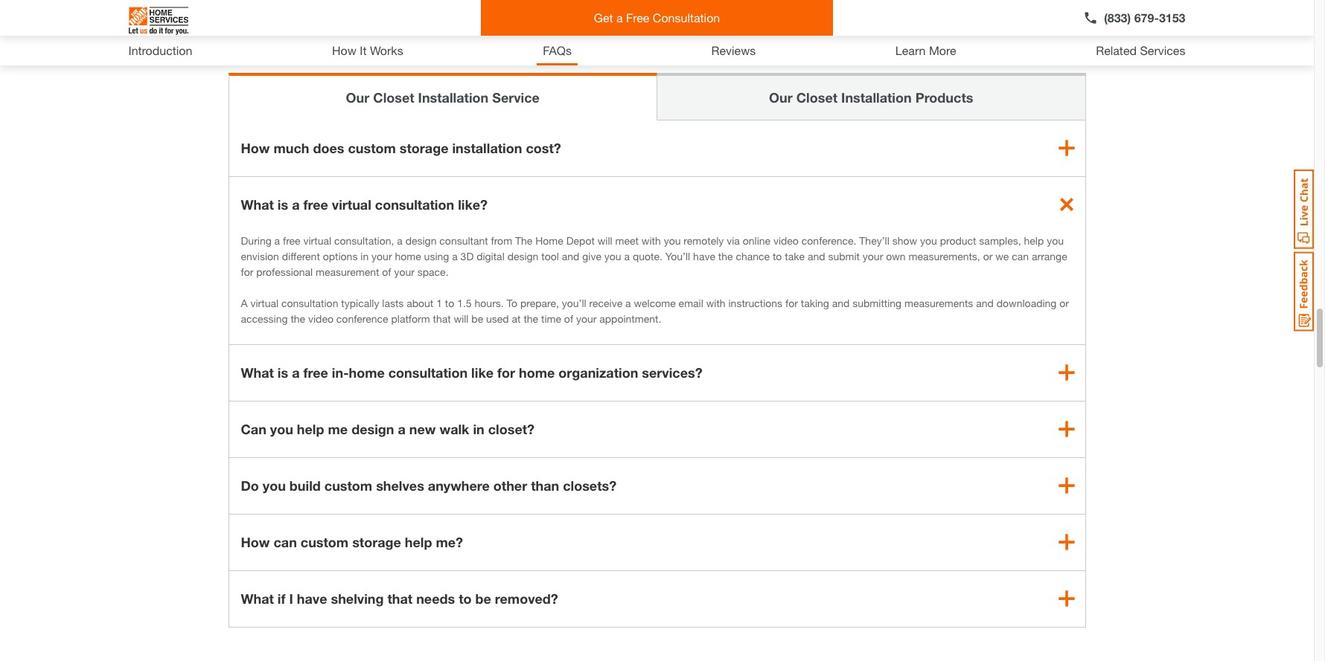 Task type: describe. For each thing, give the bounding box(es) containing it.
to for removed?
[[459, 591, 472, 607]]

new
[[409, 421, 436, 438]]

closets?
[[563, 478, 617, 494]]

for inside a virtual consultation typically lasts about 1 to 1.5 hours. to prepare, you'll receive a welcome email with instructions for taking and submitting measurements and downloading or accessing the video conference platform that will be used at the time of your appointment.
[[785, 297, 798, 309]]

depot
[[566, 234, 595, 247]]

show
[[892, 234, 917, 247]]

0 horizontal spatial home
[[349, 365, 385, 381]]

(833) 679-3153 link
[[1083, 9, 1186, 27]]

our for our closet installation service
[[346, 89, 370, 105]]

in-
[[332, 365, 349, 381]]

much
[[274, 140, 309, 156]]

to inside during a free virtual consultation, a design consultant from the home depot will meet with you remotely via online video conference. they'll show you product samples, help you envision different options in your home using a 3d digital design tool and give you a quote. you'll have the chance to take and submit your own measurements, or we can arrange for professional measurement of your space.
[[773, 250, 782, 263]]

of inside a virtual consultation typically lasts about 1 to 1.5 hours. to prepare, you'll receive a welcome email with instructions for taking and submitting measurements and downloading or accessing the video conference platform that will be used at the time of your appointment.
[[564, 312, 573, 325]]

quote.
[[633, 250, 663, 263]]

3d
[[461, 250, 474, 263]]

how can custom storage help me?
[[241, 534, 463, 551]]

learn
[[896, 43, 926, 57]]

if
[[278, 591, 286, 607]]

how for how it works
[[332, 43, 357, 57]]

closet for our closet installation service
[[373, 89, 414, 105]]

measurement
[[316, 266, 379, 278]]

0 vertical spatial virtual
[[332, 196, 371, 213]]

and right "taking"
[[832, 297, 850, 309]]

service
[[492, 89, 540, 105]]

do it for you logo image
[[128, 1, 188, 41]]

how for how much does custom storage installation cost?
[[241, 140, 270, 156]]

do
[[241, 478, 259, 494]]

679-
[[1134, 10, 1159, 25]]

faqs
[[543, 43, 572, 57]]

consultation,
[[334, 234, 394, 247]]

(833) 679-3153
[[1104, 10, 1186, 25]]

than
[[531, 478, 559, 494]]

get
[[594, 10, 613, 25]]

frequently
[[497, 14, 617, 42]]

a left new
[[398, 421, 406, 438]]

to
[[507, 297, 518, 309]]

is for what is a free virtual consultation like?
[[278, 196, 288, 213]]

online
[[743, 234, 771, 247]]

to for hours.
[[445, 297, 454, 309]]

they'll
[[859, 234, 890, 247]]

our for our closet installation products
[[769, 89, 793, 105]]

arrange
[[1032, 250, 1067, 263]]

receive
[[589, 297, 623, 309]]

what is a free virtual consultation like?
[[241, 196, 488, 213]]

does
[[313, 140, 344, 156]]

remotely
[[684, 234, 724, 247]]

you'll
[[665, 250, 690, 263]]

custom for build
[[324, 478, 372, 494]]

in inside during a free virtual consultation, a design consultant from the home depot will meet with you remotely via online video conference. they'll show you product samples, help you envision different options in your home using a 3d digital design tool and give you a quote. you'll have the chance to take and submit your own measurements, or we can arrange for professional measurement of your space.
[[361, 250, 369, 263]]

measurements
[[905, 297, 973, 309]]

consultation
[[653, 10, 720, 25]]

at
[[512, 312, 521, 325]]

professional
[[256, 266, 313, 278]]

options
[[323, 250, 358, 263]]

1 vertical spatial have
[[297, 591, 327, 607]]

conference.
[[802, 234, 857, 247]]

3153
[[1159, 10, 1186, 25]]

will inside a virtual consultation typically lasts about 1 to 1.5 hours. to prepare, you'll receive a welcome email with instructions for taking and submitting measurements and downloading or accessing the video conference platform that will be used at the time of your appointment.
[[454, 312, 469, 325]]

what if i have shelving that needs to be removed?
[[241, 591, 558, 607]]

can you help me design a new walk in closet?
[[241, 421, 535, 438]]

anywhere
[[428, 478, 490, 494]]

a inside a virtual consultation typically lasts about 1 to 1.5 hours. to prepare, you'll receive a welcome email with instructions for taking and submitting measurements and downloading or accessing the video conference platform that will be used at the time of your appointment.
[[625, 297, 631, 309]]

taking
[[801, 297, 829, 309]]

you up measurements,
[[920, 234, 937, 247]]

introduction
[[128, 43, 192, 57]]

live chat image
[[1294, 170, 1314, 249]]

what for what is a free in-home consultation like for home organization services?
[[241, 365, 274, 381]]

what for what is a free virtual consultation like?
[[241, 196, 274, 213]]

2 vertical spatial help
[[405, 534, 432, 551]]

home inside during a free virtual consultation, a design consultant from the home depot will meet with you remotely via online video conference. they'll show you product samples, help you envision different options in your home using a 3d digital design tool and give you a quote. you'll have the chance to take and submit your own measurements, or we can arrange for professional measurement of your space.
[[395, 250, 421, 263]]

you right can
[[270, 421, 293, 438]]

can inside during a free virtual consultation, a design consultant from the home depot will meet with you remotely via online video conference. they'll show you product samples, help you envision different options in your home using a 3d digital design tool and give you a quote. you'll have the chance to take and submit your own measurements, or we can arrange for professional measurement of your space.
[[1012, 250, 1029, 263]]

email
[[679, 297, 703, 309]]

or inside a virtual consultation typically lasts about 1 to 1.5 hours. to prepare, you'll receive a welcome email with instructions for taking and submitting measurements and downloading or accessing the video conference platform that will be used at the time of your appointment.
[[1060, 297, 1069, 309]]

consultant
[[440, 234, 488, 247]]

1 vertical spatial storage
[[352, 534, 401, 551]]

needs
[[416, 591, 455, 607]]

during
[[241, 234, 272, 247]]

1 horizontal spatial the
[[524, 312, 538, 325]]

me
[[328, 421, 348, 438]]

installation for service
[[418, 89, 489, 105]]

services?
[[642, 365, 703, 381]]

you up you'll
[[664, 234, 681, 247]]

you'll
[[562, 297, 586, 309]]

give
[[582, 250, 602, 263]]

measurements,
[[909, 250, 980, 263]]

will inside during a free virtual consultation, a design consultant from the home depot will meet with you remotely via online video conference. they'll show you product samples, help you envision different options in your home using a 3d digital design tool and give you a quote. you'll have the chance to take and submit your own measurements, or we can arrange for professional measurement of your space.
[[598, 234, 613, 247]]

tool
[[541, 250, 559, 263]]

how for how can custom storage help me?
[[241, 534, 270, 551]]

what for what if i have shelving that needs to be removed?
[[241, 591, 274, 607]]

learn more
[[896, 43, 957, 57]]

or inside during a free virtual consultation, a design consultant from the home depot will meet with you remotely via online video conference. they'll show you product samples, help you envision different options in your home using a 3d digital design tool and give you a quote. you'll have the chance to take and submit your own measurements, or we can arrange for professional measurement of your space.
[[983, 250, 993, 263]]

shelves
[[376, 478, 424, 494]]

samples,
[[979, 234, 1021, 247]]

organization
[[559, 365, 638, 381]]

own
[[886, 250, 906, 263]]

take
[[785, 250, 805, 263]]

installation
[[452, 140, 522, 156]]

it
[[360, 43, 367, 57]]

space.
[[418, 266, 449, 278]]

build
[[290, 478, 321, 494]]

submitting
[[853, 297, 902, 309]]

installation for products
[[841, 89, 912, 105]]

can
[[241, 421, 266, 438]]

2 horizontal spatial design
[[508, 250, 539, 263]]

with inside a virtual consultation typically lasts about 1 to 1.5 hours. to prepare, you'll receive a welcome email with instructions for taking and submitting measurements and downloading or accessing the video conference platform that will be used at the time of your appointment.
[[706, 297, 726, 309]]

asked
[[624, 14, 695, 42]]

a inside get a free consultation button
[[616, 10, 623, 25]]

how much does custom storage installation cost?
[[241, 140, 561, 156]]

with inside during a free virtual consultation, a design consultant from the home depot will meet with you remotely via online video conference. they'll show you product samples, help you envision different options in your home using a 3d digital design tool and give you a quote. you'll have the chance to take and submit your own measurements, or we can arrange for professional measurement of your space.
[[642, 234, 661, 247]]

virtual inside during a free virtual consultation, a design consultant from the home depot will meet with you remotely via online video conference. they'll show you product samples, help you envision different options in your home using a 3d digital design tool and give you a quote. you'll have the chance to take and submit your own measurements, or we can arrange for professional measurement of your space.
[[303, 234, 331, 247]]

time
[[541, 312, 561, 325]]

lasts
[[382, 297, 404, 309]]



Task type: vqa. For each thing, say whether or not it's contained in the screenshot.
right 3312
no



Task type: locate. For each thing, give the bounding box(es) containing it.
1 horizontal spatial to
[[459, 591, 472, 607]]

of up lasts
[[382, 266, 391, 278]]

for right like
[[497, 365, 515, 381]]

to right 1
[[445, 297, 454, 309]]

2 our from the left
[[769, 89, 793, 105]]

video inside a virtual consultation typically lasts about 1 to 1.5 hours. to prepare, you'll receive a welcome email with instructions for taking and submitting measurements and downloading or accessing the video conference platform that will be used at the time of your appointment.
[[308, 312, 334, 325]]

0 horizontal spatial for
[[241, 266, 253, 278]]

2 vertical spatial design
[[352, 421, 394, 438]]

1 vertical spatial can
[[274, 534, 297, 551]]

custom right 'does'
[[348, 140, 396, 156]]

in down consultation,
[[361, 250, 369, 263]]

that left needs
[[388, 591, 413, 607]]

1 horizontal spatial help
[[405, 534, 432, 551]]

virtual up accessing
[[251, 297, 279, 309]]

related
[[1096, 43, 1137, 57]]

get a free consultation button
[[481, 0, 833, 36]]

1 vertical spatial design
[[508, 250, 539, 263]]

consultation left like
[[388, 365, 468, 381]]

we
[[996, 250, 1009, 263]]

1 vertical spatial custom
[[324, 478, 372, 494]]

1 horizontal spatial of
[[564, 312, 573, 325]]

how left much
[[241, 140, 270, 156]]

the inside during a free virtual consultation, a design consultant from the home depot will meet with you remotely via online video conference. they'll show you product samples, help you envision different options in your home using a 3d digital design tool and give you a quote. you'll have the chance to take and submit your own measurements, or we can arrange for professional measurement of your space.
[[718, 250, 733, 263]]

0 horizontal spatial with
[[642, 234, 661, 247]]

custom down build
[[301, 534, 349, 551]]

1 horizontal spatial home
[[395, 250, 421, 263]]

welcome
[[634, 297, 676, 309]]

can
[[1012, 250, 1029, 263], [274, 534, 297, 551]]

custom for does
[[348, 140, 396, 156]]

video
[[774, 234, 799, 247], [308, 312, 334, 325]]

home left using
[[395, 250, 421, 263]]

that
[[433, 312, 451, 325], [388, 591, 413, 607]]

3 what from the top
[[241, 591, 274, 607]]

your down you'll
[[576, 312, 597, 325]]

downloading
[[997, 297, 1057, 309]]

1 closet from the left
[[373, 89, 414, 105]]

your inside a virtual consultation typically lasts about 1 to 1.5 hours. to prepare, you'll receive a welcome email with instructions for taking and submitting measurements and downloading or accessing the video conference platform that will be used at the time of your appointment.
[[576, 312, 597, 325]]

to
[[773, 250, 782, 263], [445, 297, 454, 309], [459, 591, 472, 607]]

in right walk
[[473, 421, 485, 438]]

can up if
[[274, 534, 297, 551]]

0 vertical spatial what
[[241, 196, 274, 213]]

help inside during a free virtual consultation, a design consultant from the home depot will meet with you remotely via online video conference. they'll show you product samples, help you envision different options in your home using a 3d digital design tool and give you a quote. you'll have the chance to take and submit your own measurements, or we can arrange for professional measurement of your space.
[[1024, 234, 1044, 247]]

video inside during a free virtual consultation, a design consultant from the home depot will meet with you remotely via online video conference. they'll show you product samples, help you envision different options in your home using a 3d digital design tool and give you a quote. you'll have the chance to take and submit your own measurements, or we can arrange for professional measurement of your space.
[[774, 234, 799, 247]]

removed?
[[495, 591, 558, 607]]

0 vertical spatial in
[[361, 250, 369, 263]]

virtual inside a virtual consultation typically lasts about 1 to 1.5 hours. to prepare, you'll receive a welcome email with instructions for taking and submitting measurements and downloading or accessing the video conference platform that will be used at the time of your appointment.
[[251, 297, 279, 309]]

installation down learn
[[841, 89, 912, 105]]

0 horizontal spatial or
[[983, 250, 993, 263]]

a right consultation,
[[397, 234, 403, 247]]

prepare,
[[520, 297, 559, 309]]

a right during
[[274, 234, 280, 247]]

0 vertical spatial video
[[774, 234, 799, 247]]

consultation inside a virtual consultation typically lasts about 1 to 1.5 hours. to prepare, you'll receive a welcome email with instructions for taking and submitting measurements and downloading or accessing the video conference platform that will be used at the time of your appointment.
[[281, 297, 338, 309]]

feedback link image
[[1294, 252, 1314, 332]]

1 vertical spatial consultation
[[281, 297, 338, 309]]

our closet installation service
[[346, 89, 540, 105]]

you up arrange
[[1047, 234, 1064, 247]]

0 vertical spatial free
[[303, 196, 328, 213]]

via
[[727, 234, 740, 247]]

help left me
[[297, 421, 324, 438]]

products
[[916, 89, 973, 105]]

have
[[693, 250, 715, 263], [297, 591, 327, 607]]

with
[[642, 234, 661, 247], [706, 297, 726, 309]]

that down 1
[[433, 312, 451, 325]]

1 horizontal spatial in
[[473, 421, 485, 438]]

appointment.
[[600, 312, 661, 325]]

0 horizontal spatial can
[[274, 534, 297, 551]]

0 horizontal spatial video
[[308, 312, 334, 325]]

will up 'give'
[[598, 234, 613, 247]]

storage
[[400, 140, 449, 156], [352, 534, 401, 551]]

have inside during a free virtual consultation, a design consultant from the home depot will meet with you remotely via online video conference. they'll show you product samples, help you envision different options in your home using a 3d digital design tool and give you a quote. you'll have the chance to take and submit your own measurements, or we can arrange for professional measurement of your space.
[[693, 250, 715, 263]]

home down conference
[[349, 365, 385, 381]]

1 horizontal spatial have
[[693, 250, 715, 263]]

your
[[372, 250, 392, 263], [863, 250, 883, 263], [394, 266, 415, 278], [576, 312, 597, 325]]

what
[[241, 196, 274, 213], [241, 365, 274, 381], [241, 591, 274, 607]]

1 horizontal spatial can
[[1012, 250, 1029, 263]]

or right downloading
[[1060, 297, 1069, 309]]

0 horizontal spatial installation
[[418, 89, 489, 105]]

what down accessing
[[241, 365, 274, 381]]

how down do
[[241, 534, 270, 551]]

1 vertical spatial that
[[388, 591, 413, 607]]

2 horizontal spatial for
[[785, 297, 798, 309]]

video left conference
[[308, 312, 334, 325]]

and down conference.
[[808, 250, 825, 263]]

home
[[535, 234, 564, 247]]

1 horizontal spatial video
[[774, 234, 799, 247]]

free for in-
[[303, 365, 328, 381]]

and down depot
[[562, 250, 580, 263]]

is
[[278, 196, 288, 213], [278, 365, 288, 381]]

used
[[486, 312, 509, 325]]

closet for our closet installation products
[[797, 89, 838, 105]]

0 vertical spatial how
[[332, 43, 357, 57]]

0 vertical spatial is
[[278, 196, 288, 213]]

0 horizontal spatial to
[[445, 297, 454, 309]]

0 horizontal spatial the
[[291, 312, 305, 325]]

design right me
[[352, 421, 394, 438]]

home right like
[[519, 365, 555, 381]]

0 horizontal spatial will
[[454, 312, 469, 325]]

closet?
[[488, 421, 535, 438]]

0 vertical spatial help
[[1024, 234, 1044, 247]]

the down via
[[718, 250, 733, 263]]

typically
[[341, 297, 379, 309]]

related services
[[1096, 43, 1186, 57]]

for down envision
[[241, 266, 253, 278]]

cost?
[[526, 140, 561, 156]]

2 vertical spatial virtual
[[251, 297, 279, 309]]

1 vertical spatial what
[[241, 365, 274, 381]]

0 vertical spatial consultation
[[375, 196, 454, 213]]

how left it
[[332, 43, 357, 57]]

1 horizontal spatial for
[[497, 365, 515, 381]]

custom right build
[[324, 478, 372, 494]]

0 vertical spatial can
[[1012, 250, 1029, 263]]

envision
[[241, 250, 279, 263]]

a up different
[[292, 196, 300, 213]]

you right do
[[263, 478, 286, 494]]

to left take at the right top
[[773, 250, 782, 263]]

1 horizontal spatial that
[[433, 312, 451, 325]]

help left me?
[[405, 534, 432, 551]]

2 horizontal spatial the
[[718, 250, 733, 263]]

a down 'meet'
[[624, 250, 630, 263]]

0 vertical spatial or
[[983, 250, 993, 263]]

0 horizontal spatial closet
[[373, 89, 414, 105]]

product
[[940, 234, 976, 247]]

a right get in the left of the page
[[616, 10, 623, 25]]

0 vertical spatial will
[[598, 234, 613, 247]]

2 horizontal spatial to
[[773, 250, 782, 263]]

consultation up using
[[375, 196, 454, 213]]

a left in- on the bottom of the page
[[292, 365, 300, 381]]

1 vertical spatial is
[[278, 365, 288, 381]]

1 horizontal spatial design
[[406, 234, 437, 247]]

1 vertical spatial help
[[297, 421, 324, 438]]

you right 'give'
[[604, 250, 621, 263]]

1 horizontal spatial installation
[[841, 89, 912, 105]]

other
[[494, 478, 527, 494]]

free
[[303, 196, 328, 213], [283, 234, 301, 247], [303, 365, 328, 381]]

with right the email at the right top
[[706, 297, 726, 309]]

2 vertical spatial to
[[459, 591, 472, 607]]

is for what is a free in-home consultation like for home organization services?
[[278, 365, 288, 381]]

2 vertical spatial consultation
[[388, 365, 468, 381]]

0 vertical spatial storage
[[400, 140, 449, 156]]

of
[[382, 266, 391, 278], [564, 312, 573, 325]]

2 horizontal spatial help
[[1024, 234, 1044, 247]]

more
[[929, 43, 957, 57]]

a up appointment.
[[625, 297, 631, 309]]

1 vertical spatial of
[[564, 312, 573, 325]]

the right at
[[524, 312, 538, 325]]

will
[[598, 234, 613, 247], [454, 312, 469, 325]]

custom
[[348, 140, 396, 156], [324, 478, 372, 494], [301, 534, 349, 551]]

like
[[471, 365, 494, 381]]

your down they'll
[[863, 250, 883, 263]]

me?
[[436, 534, 463, 551]]

of down you'll
[[564, 312, 573, 325]]

free for virtual
[[303, 196, 328, 213]]

consultation down 'professional' on the top of page
[[281, 297, 338, 309]]

2 vertical spatial what
[[241, 591, 274, 607]]

have right i
[[297, 591, 327, 607]]

0 horizontal spatial have
[[297, 591, 327, 607]]

a
[[241, 297, 248, 309]]

like?
[[458, 196, 488, 213]]

with up quote.
[[642, 234, 661, 247]]

1 is from the top
[[278, 196, 288, 213]]

1 installation from the left
[[418, 89, 489, 105]]

storage down our closet installation service
[[400, 140, 449, 156]]

instructions
[[729, 297, 783, 309]]

the
[[718, 250, 733, 263], [291, 312, 305, 325], [524, 312, 538, 325]]

design up using
[[406, 234, 437, 247]]

1
[[436, 297, 442, 309]]

2 vertical spatial free
[[303, 365, 328, 381]]

our
[[346, 89, 370, 105], [769, 89, 793, 105]]

installation
[[418, 89, 489, 105], [841, 89, 912, 105]]

be inside a virtual consultation typically lasts about 1 to 1.5 hours. to prepare, you'll receive a welcome email with instructions for taking and submitting measurements and downloading or accessing the video conference platform that will be used at the time of your appointment.
[[472, 312, 483, 325]]

0 vertical spatial with
[[642, 234, 661, 247]]

1 vertical spatial video
[[308, 312, 334, 325]]

what left if
[[241, 591, 274, 607]]

will down 1.5
[[454, 312, 469, 325]]

reviews
[[711, 43, 756, 57]]

1 vertical spatial virtual
[[303, 234, 331, 247]]

2 installation from the left
[[841, 89, 912, 105]]

0 horizontal spatial help
[[297, 421, 324, 438]]

1 our from the left
[[346, 89, 370, 105]]

or left we
[[983, 250, 993, 263]]

1 vertical spatial for
[[785, 297, 798, 309]]

1 horizontal spatial our
[[769, 89, 793, 105]]

virtual up different
[[303, 234, 331, 247]]

2 what from the top
[[241, 365, 274, 381]]

1 vertical spatial to
[[445, 297, 454, 309]]

1 horizontal spatial closet
[[797, 89, 838, 105]]

1 vertical spatial will
[[454, 312, 469, 325]]

0 vertical spatial that
[[433, 312, 451, 325]]

storage up the shelving
[[352, 534, 401, 551]]

that inside a virtual consultation typically lasts about 1 to 1.5 hours. to prepare, you'll receive a welcome email with instructions for taking and submitting measurements and downloading or accessing the video conference platform that will be used at the time of your appointment.
[[433, 312, 451, 325]]

be down hours.
[[472, 312, 483, 325]]

0 vertical spatial of
[[382, 266, 391, 278]]

0 vertical spatial to
[[773, 250, 782, 263]]

platform
[[391, 312, 430, 325]]

1 what from the top
[[241, 196, 274, 213]]

be left removed?
[[475, 591, 491, 607]]

2 closet from the left
[[797, 89, 838, 105]]

can right we
[[1012, 250, 1029, 263]]

what up during
[[241, 196, 274, 213]]

services
[[1140, 43, 1186, 57]]

0 horizontal spatial that
[[388, 591, 413, 607]]

how it works
[[332, 43, 403, 57]]

2 vertical spatial for
[[497, 365, 515, 381]]

during a free virtual consultation, a design consultant from the home depot will meet with you remotely via online video conference. they'll show you product samples, help you envision different options in your home using a 3d digital design tool and give you a quote. you'll have the chance to take and submit your own measurements, or we can arrange for professional measurement of your space.
[[241, 234, 1067, 278]]

submit
[[828, 250, 860, 263]]

your left space.
[[394, 266, 415, 278]]

0 horizontal spatial our
[[346, 89, 370, 105]]

closet
[[373, 89, 414, 105], [797, 89, 838, 105]]

consultation
[[375, 196, 454, 213], [281, 297, 338, 309], [388, 365, 468, 381]]

design down the
[[508, 250, 539, 263]]

2 vertical spatial how
[[241, 534, 270, 551]]

works
[[370, 43, 403, 57]]

hours.
[[475, 297, 504, 309]]

from
[[491, 234, 512, 247]]

1 vertical spatial or
[[1060, 297, 1069, 309]]

of inside during a free virtual consultation, a design consultant from the home depot will meet with you remotely via online video conference. they'll show you product samples, help you envision different options in your home using a 3d digital design tool and give you a quote. you'll have the chance to take and submit your own measurements, or we can arrange for professional measurement of your space.
[[382, 266, 391, 278]]

video up take at the right top
[[774, 234, 799, 247]]

(833)
[[1104, 10, 1131, 25]]

for inside during a free virtual consultation, a design consultant from the home depot will meet with you remotely via online video conference. they'll show you product samples, help you envision different options in your home using a 3d digital design tool and give you a quote. you'll have the chance to take and submit your own measurements, or we can arrange for professional measurement of your space.
[[241, 266, 253, 278]]

what is a free in-home consultation like for home organization services?
[[241, 365, 703, 381]]

meet
[[615, 234, 639, 247]]

chance
[[736, 250, 770, 263]]

1 horizontal spatial or
[[1060, 297, 1069, 309]]

2 horizontal spatial home
[[519, 365, 555, 381]]

0 vertical spatial design
[[406, 234, 437, 247]]

is up different
[[278, 196, 288, 213]]

0 vertical spatial custom
[[348, 140, 396, 156]]

have down remotely
[[693, 250, 715, 263]]

1 vertical spatial how
[[241, 140, 270, 156]]

0 horizontal spatial in
[[361, 250, 369, 263]]

1 vertical spatial be
[[475, 591, 491, 607]]

0 horizontal spatial design
[[352, 421, 394, 438]]

virtual up consultation,
[[332, 196, 371, 213]]

1 vertical spatial in
[[473, 421, 485, 438]]

2 is from the top
[[278, 365, 288, 381]]

a
[[616, 10, 623, 25], [292, 196, 300, 213], [274, 234, 280, 247], [397, 234, 403, 247], [452, 250, 458, 263], [624, 250, 630, 263], [625, 297, 631, 309], [292, 365, 300, 381], [398, 421, 406, 438]]

your down consultation,
[[372, 250, 392, 263]]

1.5
[[457, 297, 472, 309]]

1 horizontal spatial will
[[598, 234, 613, 247]]

conference
[[336, 312, 388, 325]]

help up arrange
[[1024, 234, 1044, 247]]

our down it
[[346, 89, 370, 105]]

installation up installation
[[418, 89, 489, 105]]

to right needs
[[459, 591, 472, 607]]

shelving
[[331, 591, 384, 607]]

free inside during a free virtual consultation, a design consultant from the home depot will meet with you remotely via online video conference. they'll show you product samples, help you envision different options in your home using a 3d digital design tool and give you a quote. you'll have the chance to take and submit your own measurements, or we can arrange for professional measurement of your space.
[[283, 234, 301, 247]]

1 vertical spatial free
[[283, 234, 301, 247]]

the
[[515, 234, 533, 247]]

our down questions
[[769, 89, 793, 105]]

0 horizontal spatial of
[[382, 266, 391, 278]]

to inside a virtual consultation typically lasts about 1 to 1.5 hours. to prepare, you'll receive a welcome email with instructions for taking and submitting measurements and downloading or accessing the video conference platform that will be used at the time of your appointment.
[[445, 297, 454, 309]]

and left downloading
[[976, 297, 994, 309]]

2 vertical spatial custom
[[301, 534, 349, 551]]

home
[[395, 250, 421, 263], [349, 365, 385, 381], [519, 365, 555, 381]]

using
[[424, 250, 449, 263]]

a left '3d'
[[452, 250, 458, 263]]

the right accessing
[[291, 312, 305, 325]]

1 vertical spatial with
[[706, 297, 726, 309]]

for left "taking"
[[785, 297, 798, 309]]

about
[[407, 297, 434, 309]]

digital
[[477, 250, 505, 263]]

0 vertical spatial be
[[472, 312, 483, 325]]

1 horizontal spatial with
[[706, 297, 726, 309]]

0 vertical spatial have
[[693, 250, 715, 263]]

0 vertical spatial for
[[241, 266, 253, 278]]

is down accessing
[[278, 365, 288, 381]]

walk
[[440, 421, 469, 438]]



